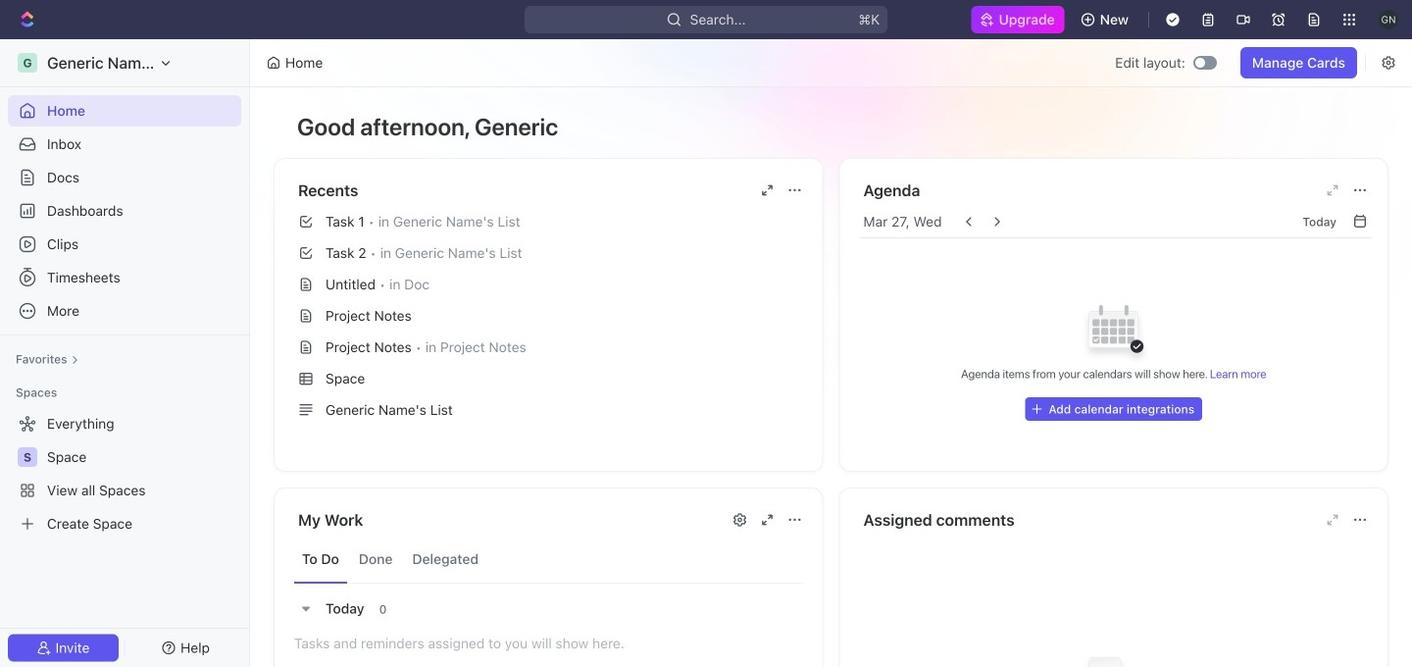 Task type: vqa. For each thing, say whether or not it's contained in the screenshot.
Share
no



Task type: locate. For each thing, give the bounding box(es) containing it.
sidebar navigation
[[0, 39, 254, 667]]

tree inside sidebar navigation
[[8, 408, 241, 540]]

tree
[[8, 408, 241, 540]]

tab list
[[294, 536, 803, 584]]

space, , element
[[18, 447, 37, 467]]

generic name's workspace, , element
[[18, 53, 37, 73]]



